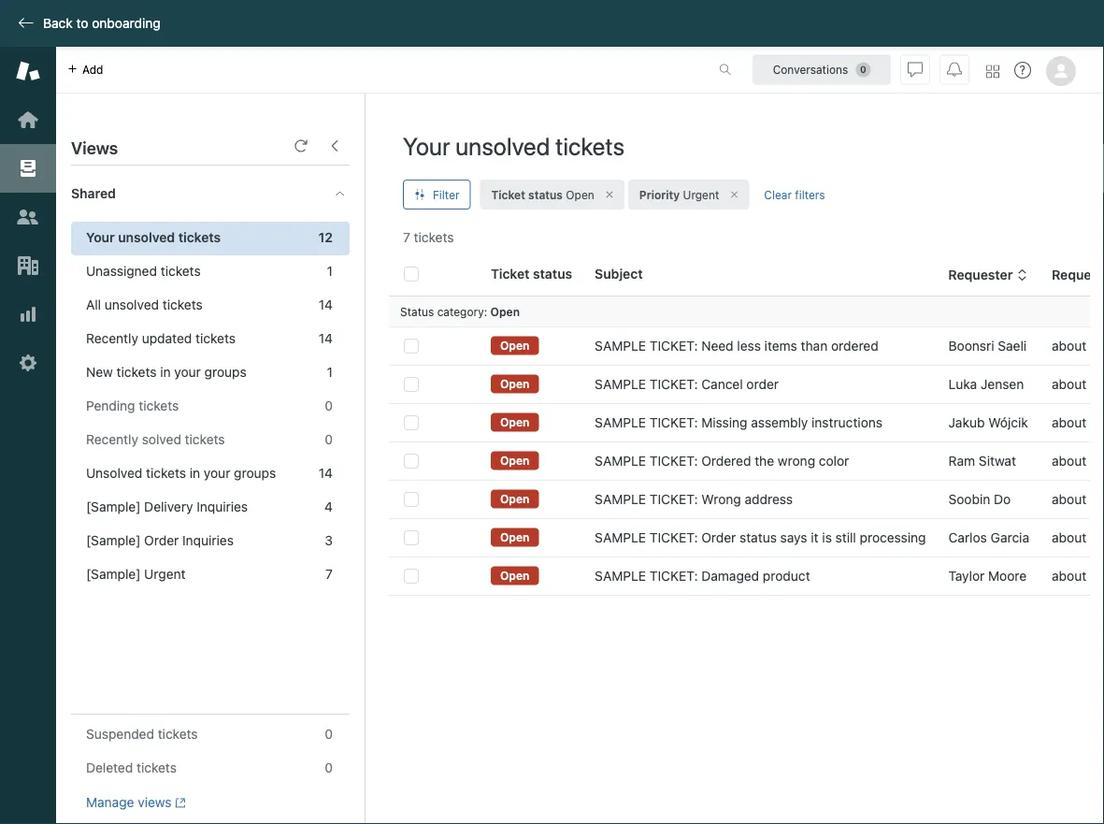 Task type: locate. For each thing, give the bounding box(es) containing it.
1
[[327, 263, 333, 279], [1091, 338, 1097, 354], [327, 364, 333, 380], [1091, 377, 1097, 392], [1091, 415, 1097, 430], [1091, 453, 1097, 469], [1091, 492, 1097, 507], [1091, 530, 1097, 545], [1091, 568, 1097, 584]]

tickets up the solved
[[139, 398, 179, 413]]

recently up new
[[86, 331, 138, 346]]

solved
[[142, 432, 181, 447]]

0 vertical spatial 7
[[403, 230, 410, 245]]

onboarding
[[92, 15, 161, 31]]

your up unassigned
[[86, 230, 115, 245]]

clear
[[765, 188, 792, 201]]

0 vertical spatial recently
[[86, 331, 138, 346]]

1 horizontal spatial 7
[[403, 230, 410, 245]]

suspended tickets
[[86, 726, 198, 742]]

0 vertical spatial groups
[[205, 364, 247, 380]]

1 [sample] from the top
[[86, 499, 141, 515]]

7 tickets
[[403, 230, 454, 245]]

1 vertical spatial in
[[190, 465, 200, 481]]

in up delivery
[[190, 465, 200, 481]]

recently
[[86, 331, 138, 346], [86, 432, 138, 447]]

7 row from the top
[[389, 557, 1105, 595]]

in down updated
[[160, 364, 171, 380]]

0 horizontal spatial urgent
[[144, 566, 186, 582]]

3 about from the top
[[1052, 415, 1087, 430]]

row containing sample ticket: cancel order
[[389, 365, 1105, 404]]

unsolved
[[456, 131, 550, 160], [118, 230, 175, 245], [105, 297, 159, 312]]

row containing sample ticket: ordered the wrong color
[[389, 442, 1105, 480]]

2 vertical spatial [sample]
[[86, 566, 141, 582]]

1 vertical spatial your
[[204, 465, 230, 481]]

urgent
[[683, 188, 720, 201], [144, 566, 186, 582]]

0 vertical spatial your unsolved tickets
[[403, 131, 625, 160]]

7 down filter button
[[403, 230, 410, 245]]

ticket: left cancel
[[650, 377, 698, 392]]

ticket: down sample ticket: cancel order link
[[650, 415, 698, 430]]

groups
[[205, 364, 247, 380], [234, 465, 276, 481]]

1 horizontal spatial order
[[702, 530, 737, 545]]

sample for sample ticket: need less items than ordered
[[595, 338, 646, 354]]

status for ticket status
[[533, 266, 573, 282]]

urgent down the [sample] order inquiries
[[144, 566, 186, 582]]

0 vertical spatial ticket
[[492, 188, 526, 201]]

1 h from the top
[[1100, 338, 1105, 354]]

4 about from the top
[[1052, 453, 1087, 469]]

tickets down filter button
[[414, 230, 454, 245]]

filters
[[795, 188, 826, 201]]

3 sample from the top
[[595, 415, 646, 430]]

assembly
[[752, 415, 809, 430]]

order down [sample] delivery inquiries
[[144, 533, 179, 548]]

tickets up all unsolved tickets
[[161, 263, 201, 279]]

2 vertical spatial 14
[[319, 465, 333, 481]]

[sample] down the [sample] order inquiries
[[86, 566, 141, 582]]

1 vertical spatial 7
[[326, 566, 333, 582]]

[sample]
[[86, 499, 141, 515], [86, 533, 141, 548], [86, 566, 141, 582]]

0 vertical spatial 14
[[319, 297, 333, 312]]

sample ticket: damaged product
[[595, 568, 811, 584]]

urgent left remove icon
[[683, 188, 720, 201]]

4 about 1 h from the top
[[1052, 453, 1105, 469]]

6 ticket: from the top
[[650, 530, 698, 545]]

row
[[389, 327, 1105, 365], [389, 365, 1105, 404], [389, 404, 1105, 442], [389, 442, 1105, 480], [389, 480, 1105, 519], [389, 519, 1105, 557], [389, 557, 1105, 595]]

ticket: down the 'sample ticket: wrong address' link in the bottom right of the page
[[650, 530, 698, 545]]

ticket up 'status category: open'
[[491, 266, 530, 282]]

zendesk products image
[[987, 65, 1000, 78]]

row containing sample ticket: wrong address
[[389, 480, 1105, 519]]

ticket right filter
[[492, 188, 526, 201]]

the
[[755, 453, 775, 469]]

1 14 from the top
[[319, 297, 333, 312]]

sample ticket: need less items than ordered link
[[595, 337, 879, 355]]

processing
[[860, 530, 927, 545]]

1 vertical spatial ticket
[[491, 266, 530, 282]]

2 [sample] from the top
[[86, 533, 141, 548]]

h for saeli
[[1100, 338, 1105, 354]]

add button
[[56, 47, 115, 93]]

ticket
[[492, 188, 526, 201], [491, 266, 530, 282]]

5 sample from the top
[[595, 492, 646, 507]]

about right wójcik
[[1052, 415, 1087, 430]]

ordered
[[832, 338, 879, 354]]

jakub wójcik
[[949, 415, 1029, 430]]

1 vertical spatial [sample]
[[86, 533, 141, 548]]

h for sitwat
[[1100, 453, 1105, 469]]

4 sample from the top
[[595, 453, 646, 469]]

sample ticket: ordered the wrong color link
[[595, 452, 850, 471]]

unsolved for 12
[[118, 230, 175, 245]]

sample
[[595, 338, 646, 354], [595, 377, 646, 392], [595, 415, 646, 430], [595, 453, 646, 469], [595, 492, 646, 507], [595, 530, 646, 545], [595, 568, 646, 584]]

requeste
[[1052, 267, 1105, 283]]

your unsolved tickets
[[403, 131, 625, 160], [86, 230, 221, 245]]

ticket: left damaged
[[650, 568, 698, 584]]

sample ticket: damaged product link
[[595, 567, 811, 586]]

sample ticket: ordered the wrong color
[[595, 453, 850, 469]]

3 ticket: from the top
[[650, 415, 698, 430]]

ticket: for cancel
[[650, 377, 698, 392]]

manage views
[[86, 795, 172, 810]]

6 about 1 h from the top
[[1052, 530, 1105, 545]]

conversations
[[773, 63, 849, 76]]

1 row from the top
[[389, 327, 1105, 365]]

7
[[403, 230, 410, 245], [326, 566, 333, 582]]

about right the jensen
[[1052, 377, 1087, 392]]

14 for all unsolved tickets
[[319, 297, 333, 312]]

0 vertical spatial your
[[403, 131, 450, 160]]

14
[[319, 297, 333, 312], [319, 331, 333, 346], [319, 465, 333, 481]]

2 about from the top
[[1052, 377, 1087, 392]]

h
[[1100, 338, 1105, 354], [1100, 377, 1105, 392], [1100, 415, 1105, 430], [1100, 453, 1105, 469], [1100, 492, 1105, 507], [1100, 530, 1105, 545], [1100, 568, 1105, 584]]

status inside row
[[740, 530, 777, 545]]

0 vertical spatial status
[[529, 188, 563, 201]]

order inside row
[[702, 530, 737, 545]]

open
[[566, 188, 595, 201], [491, 305, 520, 318], [500, 339, 530, 352], [500, 377, 530, 390], [500, 416, 530, 429], [500, 454, 530, 467], [500, 492, 530, 505], [500, 531, 530, 544], [500, 569, 530, 582]]

updated
[[142, 331, 192, 346]]

about 1 h right wójcik
[[1052, 415, 1105, 430]]

ticket: inside sample ticket: damaged product link
[[650, 568, 698, 584]]

about 1 h right garcia
[[1052, 530, 1105, 545]]

ticket: for missing
[[650, 415, 698, 430]]

2 about 1 h from the top
[[1052, 377, 1105, 392]]

0 horizontal spatial your
[[86, 230, 115, 245]]

about 1 h for do
[[1052, 492, 1105, 507]]

new
[[86, 364, 113, 380]]

tickets up views
[[137, 760, 177, 776]]

your up [sample] delivery inquiries
[[204, 465, 230, 481]]

0 horizontal spatial your
[[174, 364, 201, 380]]

category:
[[437, 305, 488, 318]]

about 1 h right sitwat
[[1052, 453, 1105, 469]]

order down "wrong"
[[702, 530, 737, 545]]

7 for 7
[[326, 566, 333, 582]]

2 h from the top
[[1100, 377, 1105, 392]]

2 row from the top
[[389, 365, 1105, 404]]

ticket: up sample ticket: wrong address
[[650, 453, 698, 469]]

7 ticket: from the top
[[650, 568, 698, 584]]

7 sample from the top
[[595, 568, 646, 584]]

about right sitwat
[[1052, 453, 1087, 469]]

it
[[811, 530, 819, 545]]

about
[[1052, 338, 1087, 354], [1052, 377, 1087, 392], [1052, 415, 1087, 430], [1052, 453, 1087, 469], [1052, 492, 1087, 507], [1052, 530, 1087, 545], [1052, 568, 1087, 584]]

recently for recently updated tickets
[[86, 331, 138, 346]]

taylor moore
[[949, 568, 1027, 584]]

shared heading
[[56, 166, 365, 222]]

about right do
[[1052, 492, 1087, 507]]

inquiries down unsolved tickets in your groups
[[197, 499, 248, 515]]

is
[[823, 530, 832, 545]]

about for jensen
[[1052, 377, 1087, 392]]

button displays agent's chat status as invisible. image
[[908, 62, 923, 77]]

tickets up [sample] delivery inquiries
[[146, 465, 186, 481]]

ticket: inside sample ticket: missing assembly instructions link
[[650, 415, 698, 430]]

5 ticket: from the top
[[650, 492, 698, 507]]

wrong
[[702, 492, 742, 507]]

ticket: for order
[[650, 530, 698, 545]]

[sample] up [sample] urgent
[[86, 533, 141, 548]]

unassigned
[[86, 263, 157, 279]]

1 about from the top
[[1052, 338, 1087, 354]]

notifications image
[[948, 62, 963, 77]]

sample for sample ticket: wrong address
[[595, 492, 646, 507]]

about 1 h right the moore
[[1052, 568, 1105, 584]]

0 for recently solved tickets
[[325, 432, 333, 447]]

0 vertical spatial [sample]
[[86, 499, 141, 515]]

3 14 from the top
[[319, 465, 333, 481]]

1 0 from the top
[[325, 398, 333, 413]]

0 horizontal spatial in
[[160, 364, 171, 380]]

deleted tickets
[[86, 760, 177, 776]]

back to onboarding
[[43, 15, 161, 31]]

1 vertical spatial your unsolved tickets
[[86, 230, 221, 245]]

5 about 1 h from the top
[[1052, 492, 1105, 507]]

your up filter button
[[403, 131, 450, 160]]

sample ticket: wrong address link
[[595, 490, 793, 509]]

your down updated
[[174, 364, 201, 380]]

need
[[702, 338, 734, 354]]

5 row from the top
[[389, 480, 1105, 519]]

3 row from the top
[[389, 404, 1105, 442]]

soobin
[[949, 492, 991, 507]]

in
[[160, 364, 171, 380], [190, 465, 200, 481]]

order
[[702, 530, 737, 545], [144, 533, 179, 548]]

2 ticket from the top
[[491, 266, 530, 282]]

recently down pending
[[86, 432, 138, 447]]

ordered
[[702, 453, 752, 469]]

7 down 3
[[326, 566, 333, 582]]

0 vertical spatial your
[[174, 364, 201, 380]]

1 vertical spatial groups
[[234, 465, 276, 481]]

5 about from the top
[[1052, 492, 1087, 507]]

carlos garcia
[[949, 530, 1030, 545]]

boonsri saeli
[[949, 338, 1027, 354]]

luka
[[949, 377, 978, 392]]

tickets
[[556, 131, 625, 160], [178, 230, 221, 245], [414, 230, 454, 245], [161, 263, 201, 279], [163, 297, 203, 312], [196, 331, 236, 346], [117, 364, 157, 380], [139, 398, 179, 413], [185, 432, 225, 447], [146, 465, 186, 481], [158, 726, 198, 742], [137, 760, 177, 776]]

1 sample from the top
[[595, 338, 646, 354]]

recently updated tickets
[[86, 331, 236, 346]]

recently solved tickets
[[86, 432, 225, 447]]

recently for recently solved tickets
[[86, 432, 138, 447]]

0 vertical spatial urgent
[[683, 188, 720, 201]]

do
[[995, 492, 1011, 507]]

ticket status open
[[492, 188, 595, 201]]

about 1 h right the saeli
[[1052, 338, 1105, 354]]

unsolved up ticket status open
[[456, 131, 550, 160]]

1 vertical spatial urgent
[[144, 566, 186, 582]]

1 horizontal spatial urgent
[[683, 188, 720, 201]]

in for new
[[160, 364, 171, 380]]

about 1 h right the jensen
[[1052, 377, 1105, 392]]

unsolved down unassigned
[[105, 297, 159, 312]]

4 0 from the top
[[325, 760, 333, 776]]

inquiries down delivery
[[182, 533, 234, 548]]

14 for unsolved tickets in your groups
[[319, 465, 333, 481]]

1 vertical spatial recently
[[86, 432, 138, 447]]

2 vertical spatial unsolved
[[105, 297, 159, 312]]

your for unsolved tickets in your groups
[[204, 465, 230, 481]]

about right the moore
[[1052, 568, 1087, 584]]

about 1 h for jensen
[[1052, 377, 1105, 392]]

status left remove image
[[529, 188, 563, 201]]

unsolved up unassigned tickets in the top of the page
[[118, 230, 175, 245]]

1 about 1 h from the top
[[1052, 338, 1105, 354]]

1 horizontal spatial your
[[204, 465, 230, 481]]

1 vertical spatial inquiries
[[182, 533, 234, 548]]

2 sample from the top
[[595, 377, 646, 392]]

about 1 h for garcia
[[1052, 530, 1105, 545]]

about for sitwat
[[1052, 453, 1087, 469]]

0 vertical spatial inquiries
[[197, 499, 248, 515]]

about for do
[[1052, 492, 1087, 507]]

(opens in a new tab) image
[[172, 797, 186, 808]]

[sample] down unsolved
[[86, 499, 141, 515]]

[sample] for [sample] order inquiries
[[86, 533, 141, 548]]

your unsolved tickets up unassigned tickets in the top of the page
[[86, 230, 221, 245]]

ticket: left "wrong"
[[650, 492, 698, 507]]

6 h from the top
[[1100, 530, 1105, 545]]

ticket: inside sample ticket: order status says it is still processing link
[[650, 530, 698, 545]]

7 about 1 h from the top
[[1052, 568, 1105, 584]]

1 vertical spatial status
[[533, 266, 573, 282]]

about right garcia
[[1052, 530, 1087, 545]]

2 0 from the top
[[325, 432, 333, 447]]

clear filters button
[[753, 180, 837, 210]]

1 recently from the top
[[86, 331, 138, 346]]

0 horizontal spatial 7
[[326, 566, 333, 582]]

2 14 from the top
[[319, 331, 333, 346]]

reporting image
[[16, 302, 40, 326]]

sample for sample ticket: order status says it is still processing
[[595, 530, 646, 545]]

deleted
[[86, 760, 133, 776]]

0
[[325, 398, 333, 413], [325, 432, 333, 447], [325, 726, 333, 742], [325, 760, 333, 776]]

1 vertical spatial 14
[[319, 331, 333, 346]]

about 1 h right do
[[1052, 492, 1105, 507]]

6 row from the top
[[389, 519, 1105, 557]]

6 about from the top
[[1052, 530, 1087, 545]]

5 h from the top
[[1100, 492, 1105, 507]]

ticket: inside sample ticket: need less items than ordered link
[[650, 338, 698, 354]]

sample ticket: cancel order
[[595, 377, 779, 392]]

4 ticket: from the top
[[650, 453, 698, 469]]

priority urgent
[[640, 188, 720, 201]]

3 [sample] from the top
[[86, 566, 141, 582]]

1 horizontal spatial your unsolved tickets
[[403, 131, 625, 160]]

[sample] order inquiries
[[86, 533, 234, 548]]

6 sample from the top
[[595, 530, 646, 545]]

0 horizontal spatial your unsolved tickets
[[86, 230, 221, 245]]

7 h from the top
[[1100, 568, 1105, 584]]

1 ticket from the top
[[492, 188, 526, 201]]

tickets up remove image
[[556, 131, 625, 160]]

about right the saeli
[[1052, 338, 1087, 354]]

2 recently from the top
[[86, 432, 138, 447]]

status left says
[[740, 530, 777, 545]]

2 ticket: from the top
[[650, 377, 698, 392]]

1 horizontal spatial your
[[403, 131, 450, 160]]

ticket: inside the 'sample ticket: wrong address' link
[[650, 492, 698, 507]]

0 vertical spatial in
[[160, 364, 171, 380]]

h for do
[[1100, 492, 1105, 507]]

order
[[747, 377, 779, 392]]

3 0 from the top
[[325, 726, 333, 742]]

your
[[174, 364, 201, 380], [204, 465, 230, 481]]

about 1 h for saeli
[[1052, 338, 1105, 354]]

2 vertical spatial status
[[740, 530, 777, 545]]

status left the subject
[[533, 266, 573, 282]]

back
[[43, 15, 73, 31]]

1 ticket: from the top
[[650, 338, 698, 354]]

1 horizontal spatial in
[[190, 465, 200, 481]]

ticket: up 'sample ticket: cancel order'
[[650, 338, 698, 354]]

status for ticket status open
[[529, 188, 563, 201]]

1 vertical spatial unsolved
[[118, 230, 175, 245]]

get started image
[[16, 108, 40, 132]]

ticket: inside sample ticket: cancel order link
[[650, 377, 698, 392]]

to
[[76, 15, 88, 31]]

conversations button
[[753, 55, 891, 85]]

your unsolved tickets up ticket status open
[[403, 131, 625, 160]]

ticket: inside sample ticket: ordered the wrong color link
[[650, 453, 698, 469]]

4 h from the top
[[1100, 453, 1105, 469]]

unsolved
[[86, 465, 143, 481]]

4 row from the top
[[389, 442, 1105, 480]]

ticket: for ordered
[[650, 453, 698, 469]]



Task type: vqa. For each thing, say whether or not it's contained in the screenshot.
navigation containing User badges
no



Task type: describe. For each thing, give the bounding box(es) containing it.
delivery
[[144, 499, 193, 515]]

[sample] for [sample] urgent
[[86, 566, 141, 582]]

[sample] urgent
[[86, 566, 186, 582]]

tickets down shared heading
[[178, 230, 221, 245]]

remove image
[[604, 189, 615, 200]]

views image
[[16, 156, 40, 181]]

organizations image
[[16, 254, 40, 278]]

0 for deleted tickets
[[325, 760, 333, 776]]

[sample] delivery inquiries
[[86, 499, 248, 515]]

7 about from the top
[[1052, 568, 1087, 584]]

luka jensen
[[949, 377, 1025, 392]]

tickets right updated
[[196, 331, 236, 346]]

tickets up updated
[[163, 297, 203, 312]]

saeli
[[998, 338, 1027, 354]]

inquiries for [sample] delivery inquiries
[[197, 499, 248, 515]]

taylor
[[949, 568, 985, 584]]

requester
[[949, 267, 1014, 283]]

unassigned tickets
[[86, 263, 201, 279]]

row containing sample ticket: order status says it is still processing
[[389, 519, 1105, 557]]

0 vertical spatial unsolved
[[456, 131, 550, 160]]

3 h from the top
[[1100, 415, 1105, 430]]

sitwat
[[979, 453, 1017, 469]]

soobin do
[[949, 492, 1011, 507]]

ticket for ticket status
[[491, 266, 530, 282]]

missing
[[702, 415, 748, 430]]

0 for suspended tickets
[[325, 726, 333, 742]]

priority
[[640, 188, 680, 201]]

views
[[71, 138, 118, 158]]

0 for pending tickets
[[325, 398, 333, 413]]

ticket: for wrong
[[650, 492, 698, 507]]

filter button
[[403, 180, 471, 210]]

moore
[[989, 568, 1027, 584]]

in for unsolved
[[190, 465, 200, 481]]

subject
[[595, 266, 643, 282]]

ticket status
[[491, 266, 573, 282]]

garcia
[[991, 530, 1030, 545]]

1 vertical spatial your
[[86, 230, 115, 245]]

main element
[[0, 47, 56, 824]]

pending tickets
[[86, 398, 179, 413]]

than
[[801, 338, 828, 354]]

cancel
[[702, 377, 743, 392]]

0 horizontal spatial order
[[144, 533, 179, 548]]

all
[[86, 297, 101, 312]]

pending
[[86, 398, 135, 413]]

carlos
[[949, 530, 988, 545]]

all unsolved tickets
[[86, 297, 203, 312]]

sample for sample ticket: damaged product
[[595, 568, 646, 584]]

jakub
[[949, 415, 985, 430]]

product
[[763, 568, 811, 584]]

get help image
[[1015, 62, 1032, 79]]

row containing sample ticket: missing assembly instructions
[[389, 404, 1105, 442]]

inquiries for [sample] order inquiries
[[182, 533, 234, 548]]

groups for unsolved tickets in your groups
[[234, 465, 276, 481]]

[sample] for [sample] delivery inquiries
[[86, 499, 141, 515]]

about for garcia
[[1052, 530, 1087, 545]]

about 1 h for sitwat
[[1052, 453, 1105, 469]]

about for saeli
[[1052, 338, 1087, 354]]

still
[[836, 530, 857, 545]]

suspended
[[86, 726, 154, 742]]

sample ticket: cancel order link
[[595, 375, 779, 394]]

filter
[[433, 188, 460, 201]]

urgent for priority urgent
[[683, 188, 720, 201]]

zendesk support image
[[16, 59, 40, 83]]

boonsri
[[949, 338, 995, 354]]

ticket: for need
[[650, 338, 698, 354]]

status category: open
[[400, 305, 520, 318]]

shared
[[71, 186, 116, 201]]

customers image
[[16, 205, 40, 229]]

sample for sample ticket: missing assembly instructions
[[595, 415, 646, 430]]

h for jensen
[[1100, 377, 1105, 392]]

ram sitwat
[[949, 453, 1017, 469]]

tickets up pending tickets
[[117, 364, 157, 380]]

urgent for [sample] urgent
[[144, 566, 186, 582]]

h for garcia
[[1100, 530, 1105, 545]]

admin image
[[16, 351, 40, 375]]

row containing sample ticket: need less items than ordered
[[389, 327, 1105, 365]]

ticket for ticket status open
[[492, 188, 526, 201]]

tickets up deleted tickets
[[158, 726, 198, 742]]

sample ticket: missing assembly instructions
[[595, 415, 883, 430]]

requester button
[[949, 267, 1029, 284]]

7 for 7 tickets
[[403, 230, 410, 245]]

sample ticket: missing assembly instructions link
[[595, 413, 883, 432]]

damaged
[[702, 568, 760, 584]]

views
[[138, 795, 172, 810]]

less
[[738, 338, 761, 354]]

row containing sample ticket: damaged product
[[389, 557, 1105, 595]]

sample ticket: wrong address
[[595, 492, 793, 507]]

ticket: for damaged
[[650, 568, 698, 584]]

jensen
[[981, 377, 1025, 392]]

status
[[400, 305, 434, 318]]

address
[[745, 492, 793, 507]]

requeste button
[[1052, 267, 1105, 284]]

3
[[325, 533, 333, 548]]

says
[[781, 530, 808, 545]]

back to onboarding link
[[0, 15, 170, 32]]

tickets up unsolved tickets in your groups
[[185, 432, 225, 447]]

unsolved for 14
[[105, 297, 159, 312]]

items
[[765, 338, 798, 354]]

zendesk image
[[0, 822, 56, 824]]

shared button
[[56, 166, 315, 222]]

sample for sample ticket: cancel order
[[595, 377, 646, 392]]

12
[[319, 230, 333, 245]]

3 about 1 h from the top
[[1052, 415, 1105, 430]]

collapse views pane image
[[327, 138, 342, 153]]

instructions
[[812, 415, 883, 430]]

sample for sample ticket: ordered the wrong color
[[595, 453, 646, 469]]

wójcik
[[989, 415, 1029, 430]]

clear filters
[[765, 188, 826, 201]]

add
[[82, 63, 103, 76]]

14 for recently updated tickets
[[319, 331, 333, 346]]

remove image
[[729, 189, 740, 200]]

groups for new tickets in your groups
[[205, 364, 247, 380]]

4
[[325, 499, 333, 515]]

color
[[819, 453, 850, 469]]

wrong
[[778, 453, 816, 469]]

manage
[[86, 795, 134, 810]]

sample ticket: need less items than ordered
[[595, 338, 879, 354]]

your for new tickets in your groups
[[174, 364, 201, 380]]

manage views link
[[86, 794, 186, 811]]

refresh views pane image
[[294, 138, 309, 153]]



